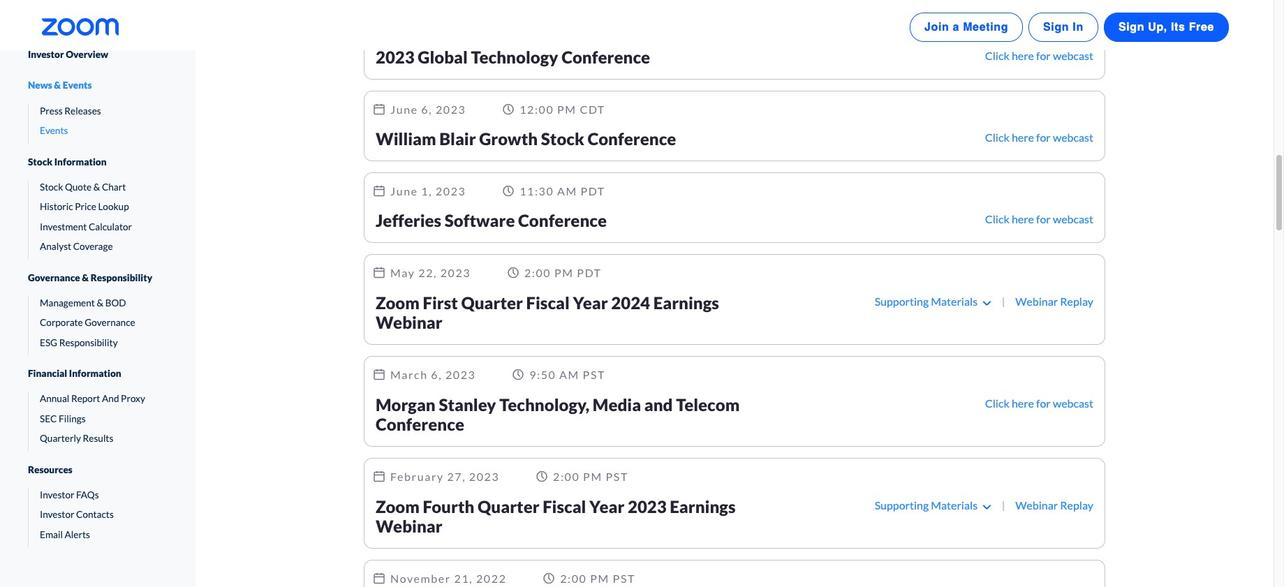Task type: locate. For each thing, give the bounding box(es) containing it.
2:00 up zoom first quarter fiscal year 2024 earnings webinar
[[525, 266, 551, 280]]

9:50
[[530, 368, 556, 382]]

information up quote
[[54, 156, 107, 167]]

governance & responsibility link
[[28, 260, 168, 296]]

1 horizontal spatial and
[[645, 394, 673, 415]]

2 here from the top
[[1012, 131, 1034, 144]]

conference inside 'morgan stanley technology, media and telecom conference'
[[376, 414, 464, 435]]

1 vertical spatial supporting
[[875, 498, 929, 512]]

media
[[593, 394, 641, 415]]

financial
[[28, 368, 67, 379]]

webcast for stock
[[1053, 131, 1094, 144]]

and right 'media'
[[645, 394, 673, 415]]

1 webinar replay from the top
[[1016, 294, 1094, 308]]

0 vertical spatial 2:00 pm pst
[[553, 470, 629, 483]]

& left bod
[[97, 297, 103, 309]]

2 click here for webcast from the top
[[985, 131, 1094, 144]]

2 webinar replay link from the top
[[992, 497, 1094, 518]]

1 replay from the top
[[1061, 294, 1094, 308]]

1 vertical spatial investor
[[40, 490, 74, 501]]

governance down bod
[[85, 317, 135, 328]]

year
[[573, 292, 608, 313], [590, 496, 625, 517]]

quarter inside zoom fourth quarter fiscal year 2023 earnings webinar
[[478, 496, 540, 517]]

1 click here for webcast from the top
[[985, 49, 1094, 62]]

pst for fiscal
[[606, 470, 629, 483]]

0 vertical spatial information
[[54, 156, 107, 167]]

results
[[83, 433, 113, 444]]

1 vertical spatial supporting materials
[[875, 498, 980, 512]]

1 vertical spatial am
[[560, 368, 580, 382]]

2 supporting materials from the top
[[875, 498, 980, 512]]

november
[[390, 572, 451, 585]]

zoom inside zoom first quarter fiscal year 2024 earnings webinar
[[376, 292, 420, 313]]

sign left the up,
[[1119, 21, 1145, 34]]

quarter right first
[[461, 292, 523, 313]]

&
[[54, 80, 61, 91], [93, 182, 100, 193], [82, 272, 89, 283], [97, 297, 103, 309]]

events down press
[[40, 125, 68, 136]]

sign
[[1044, 21, 1070, 34], [1119, 21, 1145, 34]]

morgan stanley technology, media and telecom conference
[[376, 394, 740, 435]]

join
[[925, 21, 950, 34]]

3 click here for webcast from the top
[[985, 213, 1094, 226]]

information for quote
[[54, 156, 107, 167]]

0 vertical spatial am
[[557, 184, 578, 198]]

webinar replay link
[[992, 293, 1094, 314], [992, 497, 1094, 518]]

& inside "link"
[[97, 297, 103, 309]]

2 click here for webcast link from the top
[[985, 129, 1094, 146]]

management
[[40, 297, 95, 309]]

1 vertical spatial earnings
[[670, 496, 736, 517]]

annual
[[40, 394, 69, 405]]

click here for webcast link
[[985, 48, 1094, 64], [985, 129, 1094, 146], [985, 211, 1094, 228], [985, 395, 1094, 412]]

investor
[[28, 49, 64, 60], [40, 490, 74, 501], [40, 509, 74, 521]]

1 horizontal spatial sign
[[1119, 21, 1145, 34]]

proxy
[[121, 394, 145, 405]]

financial information
[[28, 368, 121, 379]]

click for william blair growth stock conference
[[985, 131, 1010, 144]]

1 zoom from the top
[[376, 292, 420, 313]]

4 here from the top
[[1012, 396, 1034, 410]]

pst
[[583, 368, 606, 382], [606, 470, 629, 483], [613, 572, 636, 585]]

2 webinar replay from the top
[[1016, 498, 1094, 512]]

1 for from the top
[[1037, 49, 1051, 62]]

responsibility down corporate governance
[[59, 337, 118, 348]]

financial information link
[[28, 356, 168, 392]]

& for news
[[54, 80, 61, 91]]

corporate governance
[[40, 317, 135, 328]]

here for stock
[[1012, 131, 1034, 144]]

year for 2024
[[573, 292, 608, 313]]

1 june from the top
[[390, 103, 418, 116]]

0 vertical spatial governance
[[28, 272, 80, 283]]

management & bod link
[[29, 296, 168, 310]]

am right 9:50
[[560, 368, 580, 382]]

earnings inside zoom fourth quarter fiscal year 2023 earnings webinar
[[670, 496, 736, 517]]

quarter for first
[[461, 292, 523, 313]]

2 replay from the top
[[1061, 498, 1094, 512]]

2 vertical spatial investor
[[40, 509, 74, 521]]

0 vertical spatial 6,
[[421, 103, 433, 116]]

1 vertical spatial materials
[[931, 498, 978, 512]]

2 zoom from the top
[[376, 496, 420, 517]]

2:00 up zoom fourth quarter fiscal year 2023 earnings webinar
[[553, 470, 580, 483]]

investor up "email"
[[40, 509, 74, 521]]

conference up cdt
[[562, 47, 650, 67]]

fiscal inside zoom first quarter fiscal year 2024 earnings webinar
[[526, 292, 570, 313]]

2 supporting from the top
[[875, 498, 929, 512]]

global
[[418, 47, 468, 67]]

governance
[[28, 272, 80, 283], [85, 317, 135, 328]]

2:00 for 2024
[[525, 266, 551, 280]]

0 vertical spatial 2:00
[[525, 266, 551, 280]]

click here for webcast for media
[[985, 396, 1094, 410]]

click here for webcast link for stock
[[985, 129, 1094, 146]]

stock information link
[[28, 144, 168, 180]]

1 supporting from the top
[[875, 294, 929, 308]]

responsibility up bod
[[91, 272, 152, 283]]

2 sign from the left
[[1119, 21, 1145, 34]]

events up releases
[[63, 80, 92, 91]]

zoom fourth quarter fiscal year 2023 earnings webinar
[[376, 496, 736, 537]]

1 vertical spatial responsibility
[[59, 337, 118, 348]]

sign for sign up, its free
[[1119, 21, 1145, 34]]

stock
[[541, 129, 585, 149], [28, 156, 52, 167], [40, 182, 63, 193]]

year inside zoom first quarter fiscal year 2024 earnings webinar
[[573, 292, 608, 313]]

information up annual report and proxy
[[69, 368, 121, 379]]

free
[[1189, 21, 1215, 34]]

0 vertical spatial events
[[63, 80, 92, 91]]

1 webinar replay link from the top
[[992, 293, 1094, 314]]

2 for from the top
[[1037, 131, 1051, 144]]

pdt for conference
[[581, 184, 605, 198]]

0 vertical spatial supporting materials
[[875, 294, 980, 308]]

1 vertical spatial webinar replay
[[1016, 498, 1094, 512]]

click here for webcast link for conference
[[985, 48, 1094, 64]]

investor faqs link
[[29, 488, 168, 503]]

1 vertical spatial zoom
[[376, 496, 420, 517]]

1 here from the top
[[1012, 49, 1034, 62]]

zoom down the may
[[376, 292, 420, 313]]

investor for investor faqs
[[40, 490, 74, 501]]

0 vertical spatial webinar replay
[[1016, 294, 1094, 308]]

& right news
[[54, 80, 61, 91]]

am right "11:30"
[[557, 184, 578, 198]]

1 vertical spatial fiscal
[[543, 496, 586, 517]]

for
[[1037, 49, 1051, 62], [1037, 131, 1051, 144], [1037, 213, 1051, 226], [1037, 396, 1051, 410]]

1 vertical spatial june
[[390, 184, 418, 198]]

information
[[54, 156, 107, 167], [69, 368, 121, 379]]

june 6, 2023
[[390, 103, 466, 116]]

november 21, 2022
[[390, 572, 507, 585]]

2 supporting materials link from the top
[[875, 498, 992, 512]]

0 vertical spatial replay
[[1061, 294, 1094, 308]]

replay for zoom first quarter fiscal year 2024 earnings webinar
[[1061, 294, 1094, 308]]

2:00 down zoom fourth quarter fiscal year 2023 earnings webinar
[[560, 572, 587, 585]]

click here for webcast
[[985, 49, 1094, 62], [985, 131, 1094, 144], [985, 213, 1094, 226], [985, 396, 1094, 410]]

historic
[[40, 201, 73, 213]]

0 vertical spatial supporting materials link
[[875, 294, 992, 308]]

0 vertical spatial supporting
[[875, 294, 929, 308]]

telecom
[[676, 394, 740, 415]]

investor faqs
[[40, 490, 99, 501]]

stock for stock quote & chart
[[40, 182, 63, 193]]

quarter inside zoom first quarter fiscal year 2024 earnings webinar
[[461, 292, 523, 313]]

0 vertical spatial fiscal
[[526, 292, 570, 313]]

1 horizontal spatial governance
[[85, 317, 135, 328]]

1 vertical spatial quarter
[[478, 496, 540, 517]]

0 vertical spatial pdt
[[581, 184, 605, 198]]

3 webcast from the top
[[1053, 213, 1094, 226]]

webcast for conference
[[1053, 49, 1094, 62]]

2:00 pm pst for november 21, 2022
[[560, 572, 636, 585]]

william
[[376, 129, 436, 149]]

a
[[953, 21, 960, 34]]

0 vertical spatial materials
[[931, 294, 978, 308]]

11:30 am pdt
[[520, 184, 605, 198]]

sign in link
[[1029, 13, 1099, 42]]

pdt
[[581, 184, 605, 198], [577, 266, 602, 280]]

click for 2023 global technology conference
[[985, 49, 1010, 62]]

1 vertical spatial 2:00
[[553, 470, 580, 483]]

webinar replay for zoom fourth quarter fiscal year 2023 earnings webinar
[[1016, 498, 1094, 512]]

0 vertical spatial june
[[390, 103, 418, 116]]

2 june from the top
[[390, 184, 418, 198]]

quarter right the "fourth"
[[478, 496, 540, 517]]

zoom inside zoom fourth quarter fiscal year 2023 earnings webinar
[[376, 496, 420, 517]]

year for 2023
[[590, 496, 625, 517]]

2023 for fourth
[[469, 470, 500, 483]]

0 vertical spatial zoom
[[376, 292, 420, 313]]

6, up william
[[421, 103, 433, 116]]

1 vertical spatial 2:00 pm pst
[[560, 572, 636, 585]]

2 vertical spatial stock
[[40, 182, 63, 193]]

email alerts link
[[29, 528, 168, 542]]

2 click from the top
[[985, 131, 1010, 144]]

responsibility
[[91, 272, 152, 283], [59, 337, 118, 348]]

0 vertical spatial webinar replay link
[[992, 293, 1094, 314]]

analyst
[[40, 241, 71, 252]]

zoom down february
[[376, 496, 420, 517]]

sign up, its free link
[[1104, 13, 1229, 42]]

sign up, its free
[[1119, 21, 1215, 34]]

in
[[1073, 21, 1084, 34]]

1 vertical spatial stock
[[28, 156, 52, 167]]

year inside zoom fourth quarter fiscal year 2023 earnings webinar
[[590, 496, 625, 517]]

4 click here for webcast from the top
[[985, 396, 1094, 410]]

investor up news
[[28, 49, 64, 60]]

1 vertical spatial 6,
[[431, 368, 442, 382]]

1 vertical spatial events
[[40, 125, 68, 136]]

1 vertical spatial webinar replay link
[[992, 497, 1094, 518]]

calculator
[[89, 221, 132, 232]]

click here for webcast for conference
[[985, 49, 1094, 62]]

12:00
[[520, 103, 554, 116]]

and left proxy at the left bottom of page
[[102, 394, 119, 405]]

and
[[102, 394, 119, 405], [645, 394, 673, 415]]

june left 1,
[[390, 184, 418, 198]]

for for conference
[[1037, 49, 1051, 62]]

0 vertical spatial earnings
[[654, 292, 719, 313]]

4 click from the top
[[985, 396, 1010, 410]]

supporting materials link for zoom first quarter fiscal year 2024 earnings webinar
[[875, 294, 992, 308]]

1 webcast from the top
[[1053, 49, 1094, 62]]

materials
[[931, 294, 978, 308], [931, 498, 978, 512]]

& up management & bod
[[82, 272, 89, 283]]

4 webcast from the top
[[1053, 396, 1094, 410]]

for for media
[[1037, 396, 1051, 410]]

pdt right "11:30"
[[581, 184, 605, 198]]

0 vertical spatial year
[[573, 292, 608, 313]]

quarterly results link
[[29, 432, 168, 446]]

2:00 for 2023
[[553, 470, 580, 483]]

here
[[1012, 49, 1034, 62], [1012, 131, 1034, 144], [1012, 213, 1034, 226], [1012, 396, 1034, 410]]

1 click from the top
[[985, 49, 1010, 62]]

webinar replay link for zoom fourth quarter fiscal year 2023 earnings webinar
[[992, 497, 1094, 518]]

1 materials from the top
[[931, 294, 978, 308]]

2023 global technology conference
[[376, 47, 650, 67]]

2:00 pm pst for february 27, 2023
[[553, 470, 629, 483]]

0 horizontal spatial sign
[[1044, 21, 1070, 34]]

webinar replay
[[1016, 294, 1094, 308], [1016, 498, 1094, 512]]

1 vertical spatial year
[[590, 496, 625, 517]]

2 materials from the top
[[931, 498, 978, 512]]

0 vertical spatial pst
[[583, 368, 606, 382]]

2023 for blair
[[436, 103, 466, 116]]

0 vertical spatial investor
[[28, 49, 64, 60]]

& for management
[[97, 297, 103, 309]]

4 for from the top
[[1037, 396, 1051, 410]]

supporting materials for zoom fourth quarter fiscal year 2023 earnings webinar
[[875, 498, 980, 512]]

meeting
[[963, 21, 1009, 34]]

june 1, 2023
[[390, 184, 466, 198]]

pdt up zoom first quarter fiscal year 2024 earnings webinar
[[577, 266, 602, 280]]

faqs
[[76, 490, 99, 501]]

1 supporting materials from the top
[[875, 294, 980, 308]]

events inside 'link'
[[40, 125, 68, 136]]

here for conference
[[1012, 49, 1034, 62]]

1 vertical spatial pst
[[606, 470, 629, 483]]

conference
[[562, 47, 650, 67], [588, 129, 676, 149], [518, 211, 607, 231], [376, 414, 464, 435]]

supporting materials
[[875, 294, 980, 308], [875, 498, 980, 512]]

4 click here for webcast link from the top
[[985, 395, 1094, 412]]

1 vertical spatial replay
[[1061, 498, 1094, 512]]

june
[[390, 103, 418, 116], [390, 184, 418, 198]]

investor down resources
[[40, 490, 74, 501]]

governance up management
[[28, 272, 80, 283]]

2 webcast from the top
[[1053, 131, 1094, 144]]

2023 for stanley
[[446, 368, 476, 382]]

conference down march
[[376, 414, 464, 435]]

corporate governance link
[[29, 316, 168, 330]]

webcast for media
[[1053, 396, 1094, 410]]

1 sign from the left
[[1044, 21, 1070, 34]]

supporting materials link for zoom fourth quarter fiscal year 2023 earnings webinar
[[875, 498, 992, 512]]

management & bod
[[40, 297, 126, 309]]

fiscal inside zoom fourth quarter fiscal year 2023 earnings webinar
[[543, 496, 586, 517]]

2 vertical spatial pst
[[613, 572, 636, 585]]

1 vertical spatial supporting materials link
[[875, 498, 992, 512]]

6, right march
[[431, 368, 442, 382]]

jefferies software conference
[[376, 211, 607, 231]]

0 vertical spatial responsibility
[[91, 272, 152, 283]]

sign left in
[[1044, 21, 1070, 34]]

earnings inside zoom first quarter fiscal year 2024 earnings webinar
[[654, 292, 719, 313]]

1 supporting materials link from the top
[[875, 294, 992, 308]]

3 here from the top
[[1012, 213, 1034, 226]]

press
[[40, 105, 63, 116]]

webcast
[[1053, 49, 1094, 62], [1053, 131, 1094, 144], [1053, 213, 1094, 226], [1053, 396, 1094, 410]]

supporting
[[875, 294, 929, 308], [875, 498, 929, 512]]

june up william
[[390, 103, 418, 116]]

1 click here for webcast link from the top
[[985, 48, 1094, 64]]

2:00 pm pst
[[553, 470, 629, 483], [560, 572, 636, 585]]

2:00
[[525, 266, 551, 280], [553, 470, 580, 483], [560, 572, 587, 585]]

3 click from the top
[[985, 213, 1010, 226]]

webinar replay for zoom first quarter fiscal year 2024 earnings webinar
[[1016, 294, 1094, 308]]

1 vertical spatial information
[[69, 368, 121, 379]]

1 vertical spatial pdt
[[577, 266, 602, 280]]

0 horizontal spatial governance
[[28, 272, 80, 283]]

2022
[[476, 572, 507, 585]]

click here for webcast link for media
[[985, 395, 1094, 412]]

click
[[985, 49, 1010, 62], [985, 131, 1010, 144], [985, 213, 1010, 226], [985, 396, 1010, 410]]

0 vertical spatial quarter
[[461, 292, 523, 313]]

click here for webcast for stock
[[985, 131, 1094, 144]]

march
[[390, 368, 428, 382]]



Task type: vqa. For each thing, say whether or not it's contained in the screenshot.
fields
no



Task type: describe. For each thing, give the bounding box(es) containing it.
jefferies
[[376, 211, 442, 231]]

am for technology,
[[560, 368, 580, 382]]

9:50 am pst
[[530, 368, 606, 382]]

conference down cdt
[[588, 129, 676, 149]]

news & events link
[[28, 67, 168, 104]]

webinar replay link for zoom first quarter fiscal year 2024 earnings webinar
[[992, 293, 1094, 314]]

june for jefferies software conference
[[390, 184, 418, 198]]

press releases link
[[29, 104, 168, 118]]

conference down 11:30 am pdt
[[518, 211, 607, 231]]

june for william blair growth stock conference
[[390, 103, 418, 116]]

lookup
[[98, 201, 129, 213]]

fiscal for 2024
[[526, 292, 570, 313]]

growth
[[479, 129, 538, 149]]

for for stock
[[1037, 131, 1051, 144]]

march 6, 2023
[[390, 368, 476, 382]]

historic price lookup
[[40, 201, 129, 213]]

quarterly
[[40, 433, 81, 444]]

materials for zoom first quarter fiscal year 2024 earnings webinar
[[931, 294, 978, 308]]

william blair growth stock conference
[[376, 129, 676, 149]]

pst for media
[[583, 368, 606, 382]]

investment
[[40, 221, 87, 232]]

may 22, 2023
[[390, 266, 471, 280]]

21,
[[454, 572, 473, 585]]

and inside 'morgan stanley technology, media and telecom conference'
[[645, 394, 673, 415]]

click for jefferies software conference
[[985, 213, 1010, 226]]

pm for blair
[[557, 103, 577, 116]]

quarterly results
[[40, 433, 113, 444]]

events link
[[29, 124, 168, 138]]

3 click here for webcast link from the top
[[985, 211, 1094, 228]]

pdt for quarter
[[577, 266, 602, 280]]

22,
[[419, 266, 437, 280]]

email
[[40, 529, 63, 541]]

2:00 pm pdt
[[525, 266, 602, 280]]

february
[[390, 470, 444, 483]]

news & events
[[28, 80, 92, 91]]

supporting for zoom first quarter fiscal year 2024 earnings webinar
[[875, 294, 929, 308]]

webinar inside zoom first quarter fiscal year 2024 earnings webinar
[[376, 312, 443, 333]]

analyst coverage link
[[29, 240, 168, 254]]

resources
[[28, 464, 73, 475]]

annual report and proxy link
[[29, 392, 168, 406]]

esg responsibility
[[40, 337, 118, 348]]

coverage
[[73, 241, 113, 252]]

investment calculator link
[[29, 220, 168, 234]]

earnings for zoom fourth quarter fiscal year 2023 earnings webinar
[[670, 496, 736, 517]]

zoom first quarter fiscal year 2024 earnings webinar
[[376, 292, 719, 333]]

information for report
[[69, 368, 121, 379]]

12:00 pm cdt
[[520, 103, 605, 116]]

supporting materials for zoom first quarter fiscal year 2024 earnings webinar
[[875, 294, 980, 308]]

governance & responsibility
[[28, 272, 152, 283]]

investment calculator
[[40, 221, 132, 232]]

sign for sign in
[[1044, 21, 1070, 34]]

replay for zoom fourth quarter fiscal year 2023 earnings webinar
[[1061, 498, 1094, 512]]

chart
[[102, 182, 126, 193]]

technology,
[[500, 394, 590, 415]]

may
[[390, 266, 415, 280]]

email alerts
[[40, 529, 90, 541]]

investor for investor overview
[[28, 49, 64, 60]]

software
[[445, 211, 515, 231]]

zoom for zoom first quarter fiscal year 2024 earnings webinar
[[376, 292, 420, 313]]

webinar inside zoom fourth quarter fiscal year 2023 earnings webinar
[[376, 516, 443, 537]]

report
[[71, 394, 100, 405]]

1,
[[421, 184, 433, 198]]

fiscal for 2023
[[543, 496, 586, 517]]

0 vertical spatial stock
[[541, 129, 585, 149]]

pm for first
[[555, 266, 574, 280]]

click for morgan stanley technology, media and telecom conference
[[985, 396, 1010, 410]]

investor overview link
[[28, 42, 168, 67]]

6, for william
[[421, 103, 433, 116]]

stock information
[[28, 156, 107, 167]]

technology
[[471, 47, 558, 67]]

supporting for zoom fourth quarter fiscal year 2023 earnings webinar
[[875, 498, 929, 512]]

sign in
[[1044, 21, 1084, 34]]

investor contacts
[[40, 509, 114, 521]]

join a meeting link
[[910, 13, 1023, 42]]

blair
[[440, 129, 476, 149]]

stanley
[[439, 394, 496, 415]]

earnings for zoom first quarter fiscal year 2024 earnings webinar
[[654, 292, 719, 313]]

alerts
[[65, 529, 90, 541]]

news
[[28, 80, 52, 91]]

quarter for fourth
[[478, 496, 540, 517]]

filings
[[59, 413, 86, 425]]

sec filings
[[40, 413, 86, 425]]

resources link
[[28, 452, 168, 488]]

investor for investor contacts
[[40, 509, 74, 521]]

6, for morgan
[[431, 368, 442, 382]]

2023 inside zoom fourth quarter fiscal year 2023 earnings webinar
[[628, 496, 667, 517]]

overview
[[66, 49, 108, 60]]

zoom for zoom fourth quarter fiscal year 2023 earnings webinar
[[376, 496, 420, 517]]

sec filings link
[[29, 412, 168, 426]]

& for governance
[[82, 272, 89, 283]]

here for media
[[1012, 396, 1034, 410]]

corporate
[[40, 317, 83, 328]]

annual report and proxy
[[40, 394, 145, 405]]

11:30
[[520, 184, 554, 198]]

analyst coverage
[[40, 241, 113, 252]]

morgan
[[376, 394, 436, 415]]

fourth
[[423, 496, 475, 517]]

its
[[1171, 21, 1186, 34]]

zoom video communications, inc. logo image
[[42, 18, 119, 36]]

price
[[75, 201, 96, 213]]

pm for fourth
[[583, 470, 603, 483]]

first
[[423, 292, 458, 313]]

february 27, 2023
[[390, 470, 500, 483]]

1 vertical spatial governance
[[85, 317, 135, 328]]

stock quote & chart
[[40, 182, 126, 193]]

3 for from the top
[[1037, 213, 1051, 226]]

& left the chart
[[93, 182, 100, 193]]

materials for zoom fourth quarter fiscal year 2023 earnings webinar
[[931, 498, 978, 512]]

am for conference
[[557, 184, 578, 198]]

contacts
[[76, 509, 114, 521]]

stock quote & chart link
[[29, 180, 168, 194]]

27,
[[447, 470, 466, 483]]

2024
[[611, 292, 650, 313]]

join a meeting
[[925, 21, 1009, 34]]

2023 for software
[[436, 184, 466, 198]]

stock for stock information
[[28, 156, 52, 167]]

esg responsibility link
[[29, 336, 168, 350]]

2 vertical spatial 2:00
[[560, 572, 587, 585]]

quote
[[65, 182, 92, 193]]

2023 for first
[[441, 266, 471, 280]]

releases
[[65, 105, 101, 116]]

0 horizontal spatial and
[[102, 394, 119, 405]]

investor contacts link
[[29, 508, 168, 522]]



